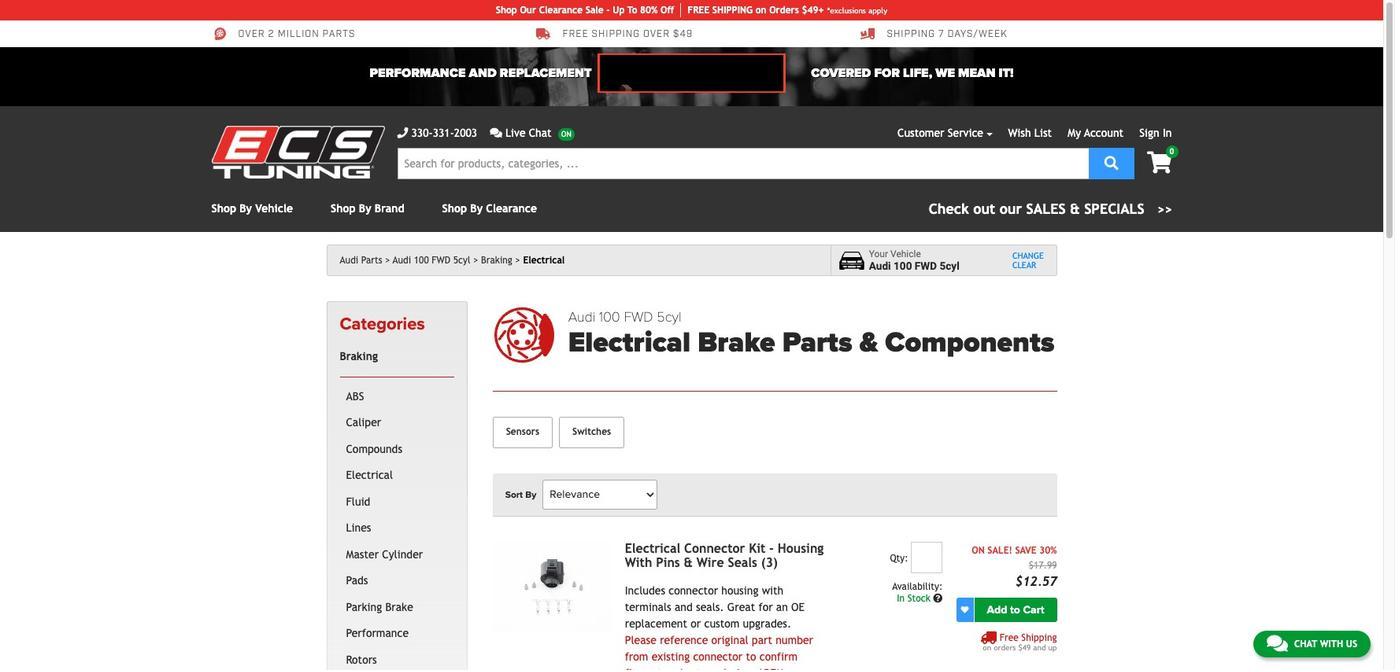 Task type: vqa. For each thing, say whether or not it's contained in the screenshot.
protected
no



Task type: describe. For each thing, give the bounding box(es) containing it.
ping
[[732, 5, 753, 16]]

clearance for by
[[486, 202, 537, 215]]

vehicle inside the your vehicle audi 100 fwd 5cyl
[[891, 249, 921, 260]]

ordering.
[[710, 667, 756, 671]]

0 vertical spatial connector
[[669, 585, 718, 597]]

audi parts link
[[340, 255, 390, 266]]

master
[[346, 549, 379, 561]]

lines link
[[343, 516, 451, 542]]

100 for audi 100 fwd 5cyl electrical brake parts & components
[[599, 309, 620, 326]]

sort by
[[505, 490, 537, 501]]

service
[[948, 127, 983, 139]]

shop by clearance link
[[442, 202, 537, 215]]

with inside includes connector housing with terminals and seals. great for an oe replacement or custom upgrades. please reference original part number from existing connector to confirm fitment, prior to ordering. *oem cro
[[762, 585, 784, 597]]

parking brake link
[[343, 595, 451, 622]]

and for $49
[[1033, 644, 1046, 653]]

pads link
[[343, 569, 451, 595]]

add to cart
[[987, 604, 1044, 617]]

list
[[1035, 127, 1052, 139]]

my
[[1068, 127, 1081, 139]]

shopping cart image
[[1147, 152, 1172, 174]]

braking subcategories element
[[340, 377, 454, 671]]

*exclusions
[[827, 6, 866, 15]]

my account link
[[1068, 127, 1124, 139]]

*exclusions apply link
[[827, 4, 888, 16]]

please
[[625, 634, 657, 647]]

shop for shop our clearance sale - up to 80% off
[[496, 5, 517, 16]]

your vehicle audi 100 fwd 5cyl
[[869, 249, 960, 272]]

chat inside 'link'
[[1294, 639, 1317, 650]]

qty:
[[890, 553, 908, 564]]

free for shipping
[[1000, 633, 1019, 644]]

shop by brand
[[331, 202, 404, 215]]

shop for shop by brand
[[331, 202, 356, 215]]

category navigation element
[[326, 302, 467, 671]]

customer service button
[[898, 125, 993, 142]]

braking for braking link to the bottom
[[340, 351, 378, 363]]

phone image
[[397, 128, 408, 139]]

by right sort on the left bottom of page
[[525, 490, 537, 501]]

Search text field
[[397, 148, 1089, 180]]

up
[[1048, 644, 1057, 653]]

number
[[776, 634, 813, 647]]

5cyl for audi 100 fwd 5cyl
[[453, 255, 470, 266]]

shop by clearance
[[442, 202, 537, 215]]

prior
[[669, 667, 693, 671]]

on sale!                         save 30% $17.99 $12.57
[[972, 545, 1057, 590]]

1 horizontal spatial to
[[746, 651, 756, 664]]

sign
[[1140, 127, 1160, 139]]

fluid
[[346, 496, 370, 509]]

braking for the right braking link
[[481, 255, 513, 266]]

an
[[776, 601, 788, 614]]

0 horizontal spatial parts
[[361, 255, 382, 266]]

switches link
[[559, 417, 625, 449]]

includes connector housing with terminals and seals. great for an oe replacement or custom upgrades. please reference original part number from existing connector to confirm fitment, prior to ordering. *oem cro
[[625, 585, 821, 671]]

& for wire
[[684, 556, 693, 571]]

existing
[[652, 651, 690, 664]]

audi 100 fwd 5cyl link
[[393, 255, 478, 266]]

lines
[[346, 522, 371, 535]]

covered for life, we mean it!
[[811, 65, 1014, 81]]

audi inside the your vehicle audi 100 fwd 5cyl
[[869, 260, 891, 272]]

sale!
[[988, 545, 1013, 556]]

rotors
[[346, 654, 377, 667]]

free ship ping on orders $49+ *exclusions apply
[[688, 5, 888, 16]]

million
[[278, 29, 319, 40]]

free
[[688, 5, 710, 16]]

0 vertical spatial vehicle
[[255, 202, 293, 215]]

add to wish list image
[[961, 606, 969, 614]]

question circle image
[[933, 594, 943, 604]]

kit
[[749, 542, 766, 556]]

replacement
[[625, 618, 687, 630]]

fwd for audi 100 fwd 5cyl
[[432, 255, 451, 266]]

free shipping over $49
[[563, 29, 693, 40]]

performance
[[346, 628, 409, 640]]

us
[[1346, 639, 1358, 650]]

shipping inside free shipping on orders $49 and up
[[1022, 633, 1057, 644]]

includes
[[625, 585, 665, 597]]

performance and replacement
[[370, 65, 592, 81]]

1 horizontal spatial braking link
[[481, 255, 520, 266]]

electrical connector kit - housing with pins & wire seals (3) link
[[625, 542, 824, 571]]

master cylinder link
[[343, 542, 451, 569]]

5cyl inside the your vehicle audi 100 fwd 5cyl
[[940, 260, 960, 272]]

sale
[[586, 5, 604, 16]]

2003
[[454, 127, 477, 139]]

sales & specials link
[[929, 198, 1172, 220]]

sign in
[[1140, 127, 1172, 139]]

fwd inside the your vehicle audi 100 fwd 5cyl
[[915, 260, 937, 272]]

cart
[[1023, 604, 1044, 617]]

life,
[[903, 65, 932, 81]]

comments image for chat
[[1267, 635, 1288, 654]]

replacement
[[500, 65, 592, 81]]

connector
[[684, 542, 745, 556]]

330-
[[411, 127, 433, 139]]

parts inside audi 100 fwd 5cyl electrical brake parts & components
[[783, 326, 852, 360]]

performance link
[[343, 622, 451, 648]]

by for brand
[[359, 202, 371, 215]]

change link
[[1013, 251, 1044, 261]]

my account
[[1068, 127, 1124, 139]]

wish list
[[1008, 127, 1052, 139]]

seals
[[728, 556, 757, 571]]

es#4460500 - 3d0973703-kit - electrical connector kit - housing with pins & wire seals (3) - includes connector housing with terminals and seals. great for an oe replacement or custom upgrades. - ecs - audi volkswagen image
[[493, 542, 612, 632]]

(3)
[[761, 556, 778, 571]]

and
[[469, 65, 497, 81]]

$17.99
[[1029, 560, 1057, 571]]

1 horizontal spatial in
[[1163, 127, 1172, 139]]

parts
[[323, 29, 355, 40]]

housing
[[722, 585, 759, 597]]

*oem
[[759, 667, 784, 671]]

over
[[238, 29, 265, 40]]

brand
[[375, 202, 404, 215]]

$49+
[[802, 5, 824, 16]]

clearance for our
[[539, 5, 583, 16]]

availability:
[[892, 582, 943, 593]]

331-
[[433, 127, 454, 139]]

2
[[268, 29, 275, 40]]

0 horizontal spatial -
[[607, 5, 610, 16]]

clear link
[[1013, 261, 1044, 270]]

custom
[[704, 618, 740, 630]]

orders
[[994, 644, 1016, 653]]



Task type: locate. For each thing, give the bounding box(es) containing it.
audi for audi 100 fwd 5cyl
[[393, 255, 411, 266]]

1 vertical spatial braking
[[340, 351, 378, 363]]

live chat
[[505, 127, 552, 139]]

0 horizontal spatial braking
[[340, 351, 378, 363]]

confirm
[[760, 651, 798, 664]]

audi 100 fwd 5cyl electrical brake parts & components
[[568, 309, 1055, 360]]

brake inside audi 100 fwd 5cyl electrical brake parts & components
[[698, 326, 775, 360]]

shop for shop by clearance
[[442, 202, 467, 215]]

chat right live
[[529, 127, 552, 139]]

1 horizontal spatial free
[[1000, 633, 1019, 644]]

braking
[[481, 255, 513, 266], [340, 351, 378, 363]]

fwd inside audi 100 fwd 5cyl electrical brake parts & components
[[624, 309, 653, 326]]

apply
[[868, 6, 888, 15]]

1 horizontal spatial chat
[[1294, 639, 1317, 650]]

shop by vehicle link
[[211, 202, 293, 215]]

1 horizontal spatial with
[[1320, 639, 1343, 650]]

0 vertical spatial on
[[756, 5, 767, 16]]

electrical inside electrical connector kit - housing with pins & wire seals (3)
[[625, 542, 681, 556]]

connector up ordering.
[[693, 651, 743, 664]]

2 horizontal spatial &
[[1070, 201, 1080, 217]]

0 vertical spatial free
[[563, 29, 589, 40]]

over 2 million parts
[[238, 29, 355, 40]]

compounds
[[346, 443, 402, 456]]

1 vertical spatial braking link
[[337, 344, 451, 371]]

0 horizontal spatial to
[[697, 667, 707, 671]]

1 horizontal spatial 100
[[599, 309, 620, 326]]

1 horizontal spatial brake
[[698, 326, 775, 360]]

1 horizontal spatial shipping
[[1022, 633, 1057, 644]]

by left brand
[[359, 202, 371, 215]]

100 for audi 100 fwd 5cyl
[[414, 255, 429, 266]]

- right kit
[[769, 542, 774, 556]]

chat with us
[[1294, 639, 1358, 650]]

electrical
[[523, 255, 565, 266], [568, 326, 691, 360], [346, 470, 393, 482], [625, 542, 681, 556]]

1 horizontal spatial $49
[[1018, 644, 1031, 653]]

on left orders
[[983, 644, 992, 653]]

shipping 7 days/week link
[[860, 27, 1008, 41]]

in
[[1163, 127, 1172, 139], [897, 593, 905, 605]]

on right ping
[[756, 5, 767, 16]]

with
[[762, 585, 784, 597], [1320, 639, 1343, 650]]

electrical inside electrical link
[[346, 470, 393, 482]]

$49
[[673, 29, 693, 40], [1018, 644, 1031, 653]]

0 vertical spatial $49
[[673, 29, 693, 40]]

comments image inside chat with us 'link'
[[1267, 635, 1288, 654]]

our
[[520, 5, 536, 16]]

2 vertical spatial to
[[697, 667, 707, 671]]

$49 right over
[[673, 29, 693, 40]]

0 horizontal spatial braking link
[[337, 344, 451, 371]]

chat
[[529, 127, 552, 139], [1294, 639, 1317, 650]]

shipping down cart
[[1022, 633, 1057, 644]]

0 horizontal spatial comments image
[[490, 128, 502, 139]]

up
[[613, 5, 625, 16]]

free down add to cart
[[1000, 633, 1019, 644]]

in left stock
[[897, 593, 905, 605]]

1 vertical spatial chat
[[1294, 639, 1317, 650]]

shipping left 7
[[887, 29, 936, 40]]

1 vertical spatial on
[[983, 644, 992, 653]]

1 vertical spatial brake
[[385, 601, 413, 614]]

comments image inside 'live chat' link
[[490, 128, 502, 139]]

0 vertical spatial and
[[675, 601, 693, 614]]

mean
[[958, 65, 996, 81]]

1 vertical spatial $49
[[1018, 644, 1031, 653]]

1 horizontal spatial -
[[769, 542, 774, 556]]

with
[[625, 556, 652, 571]]

comments image for live
[[490, 128, 502, 139]]

330-331-2003 link
[[397, 125, 477, 142]]

over 2 million parts link
[[211, 27, 355, 41]]

& for components
[[860, 326, 878, 360]]

it!
[[999, 65, 1014, 81]]

master cylinder
[[346, 549, 423, 561]]

1 horizontal spatial fwd
[[624, 309, 653, 326]]

with inside 'link'
[[1320, 639, 1343, 650]]

0 vertical spatial -
[[607, 5, 610, 16]]

0 horizontal spatial clearance
[[486, 202, 537, 215]]

shipping
[[592, 29, 640, 40]]

vehicle right your
[[891, 249, 921, 260]]

free inside free shipping on orders $49 and up
[[1000, 633, 1019, 644]]

ecs tuning image
[[211, 126, 385, 179]]

0 vertical spatial with
[[762, 585, 784, 597]]

1 vertical spatial to
[[746, 651, 756, 664]]

audi for audi 100 fwd 5cyl electrical brake parts & components
[[568, 309, 596, 326]]

parking
[[346, 601, 382, 614]]

shop by vehicle
[[211, 202, 293, 215]]

1 horizontal spatial parts
[[783, 326, 852, 360]]

1 horizontal spatial braking
[[481, 255, 513, 266]]

2 horizontal spatial fwd
[[915, 260, 937, 272]]

wish
[[1008, 127, 1031, 139]]

$49 right orders
[[1018, 644, 1031, 653]]

0 vertical spatial parts
[[361, 255, 382, 266]]

clearance down live
[[486, 202, 537, 215]]

on
[[972, 545, 985, 556]]

connector up 'seals.'
[[669, 585, 718, 597]]

0 vertical spatial shipping
[[887, 29, 936, 40]]

caliper
[[346, 417, 381, 429]]

shipping
[[887, 29, 936, 40], [1022, 633, 1057, 644]]

1 vertical spatial connector
[[693, 651, 743, 664]]

braking link down categories
[[337, 344, 451, 371]]

0 horizontal spatial chat
[[529, 127, 552, 139]]

1 horizontal spatial and
[[1033, 644, 1046, 653]]

0 vertical spatial in
[[1163, 127, 1172, 139]]

by up "audi 100 fwd 5cyl" link
[[470, 202, 483, 215]]

1 vertical spatial parts
[[783, 326, 852, 360]]

vehicle down "ecs tuning" image
[[255, 202, 293, 215]]

parking brake
[[346, 601, 413, 614]]

2 vertical spatial &
[[684, 556, 693, 571]]

100 inside the your vehicle audi 100 fwd 5cyl
[[894, 260, 912, 272]]

1 horizontal spatial clearance
[[539, 5, 583, 16]]

0 vertical spatial brake
[[698, 326, 775, 360]]

comments image left the chat with us
[[1267, 635, 1288, 654]]

electrical link
[[343, 463, 451, 490]]

and left up
[[1033, 644, 1046, 653]]

-
[[607, 5, 610, 16], [769, 542, 774, 556]]

30%
[[1040, 545, 1057, 556]]

5cyl inside audi 100 fwd 5cyl electrical brake parts & components
[[657, 309, 682, 326]]

part
[[752, 634, 772, 647]]

sales
[[1026, 201, 1066, 217]]

0 vertical spatial to
[[1010, 604, 1020, 617]]

1 vertical spatial comments image
[[1267, 635, 1288, 654]]

clearance right the our
[[539, 5, 583, 16]]

0 vertical spatial &
[[1070, 201, 1080, 217]]

with up for at the right bottom of the page
[[762, 585, 784, 597]]

0 link
[[1135, 146, 1178, 176]]

and
[[675, 601, 693, 614], [1033, 644, 1046, 653]]

cylinder
[[382, 549, 423, 561]]

0 horizontal spatial brake
[[385, 601, 413, 614]]

& inside audi 100 fwd 5cyl electrical brake parts & components
[[860, 326, 878, 360]]

0 horizontal spatial and
[[675, 601, 693, 614]]

to inside button
[[1010, 604, 1020, 617]]

1 vertical spatial &
[[860, 326, 878, 360]]

comments image left live
[[490, 128, 502, 139]]

- inside electrical connector kit - housing with pins & wire seals (3)
[[769, 542, 774, 556]]

to right add
[[1010, 604, 1020, 617]]

1 vertical spatial vehicle
[[891, 249, 921, 260]]

shop for shop by vehicle
[[211, 202, 236, 215]]

in right sign
[[1163, 127, 1172, 139]]

by down "ecs tuning" image
[[240, 202, 252, 215]]

audi 100 fwd 5cyl
[[393, 255, 470, 266]]

1 vertical spatial clearance
[[486, 202, 537, 215]]

by for vehicle
[[240, 202, 252, 215]]

0 horizontal spatial free
[[563, 29, 589, 40]]

and inside includes connector housing with terminals and seals. great for an oe replacement or custom upgrades. please reference original part number from existing connector to confirm fitment, prior to ordering. *oem cro
[[675, 601, 693, 614]]

seals.
[[696, 601, 724, 614]]

account
[[1084, 127, 1124, 139]]

free for shipping
[[563, 29, 589, 40]]

None number field
[[911, 542, 943, 574]]

100 inside audi 100 fwd 5cyl electrical brake parts & components
[[599, 309, 620, 326]]

customer service
[[898, 127, 983, 139]]

1 horizontal spatial comments image
[[1267, 635, 1288, 654]]

and up or
[[675, 601, 693, 614]]

2 horizontal spatial 100
[[894, 260, 912, 272]]

abs link
[[343, 384, 451, 410]]

0 vertical spatial braking
[[481, 255, 513, 266]]

0 horizontal spatial on
[[756, 5, 767, 16]]

days/week
[[948, 29, 1008, 40]]

fwd for audi 100 fwd 5cyl electrical brake parts & components
[[624, 309, 653, 326]]

sales & specials
[[1026, 201, 1145, 217]]

save
[[1015, 545, 1037, 556]]

and inside free shipping on orders $49 and up
[[1033, 644, 1046, 653]]

brake
[[698, 326, 775, 360], [385, 601, 413, 614]]

change clear
[[1013, 251, 1044, 270]]

0 horizontal spatial 5cyl
[[453, 255, 470, 266]]

&
[[1070, 201, 1080, 217], [860, 326, 878, 360], [684, 556, 693, 571]]

audi for audi parts
[[340, 255, 358, 266]]

for
[[759, 601, 773, 614]]

- left up
[[607, 5, 610, 16]]

lifetime replacement program banner image
[[598, 54, 786, 93]]

audi inside audi 100 fwd 5cyl electrical brake parts & components
[[568, 309, 596, 326]]

1 horizontal spatial &
[[860, 326, 878, 360]]

sign in link
[[1140, 127, 1172, 139]]

add
[[987, 604, 1008, 617]]

electrical inside audi 100 fwd 5cyl electrical brake parts & components
[[568, 326, 691, 360]]

over
[[643, 29, 670, 40]]

1 vertical spatial shipping
[[1022, 633, 1057, 644]]

performance
[[370, 65, 466, 81]]

1 vertical spatial with
[[1320, 639, 1343, 650]]

0 horizontal spatial 100
[[414, 255, 429, 266]]

0 vertical spatial comments image
[[490, 128, 502, 139]]

0 horizontal spatial fwd
[[432, 255, 451, 266]]

chat left us
[[1294, 639, 1317, 650]]

switches
[[573, 427, 611, 438]]

in stock
[[897, 593, 933, 605]]

0 vertical spatial clearance
[[539, 5, 583, 16]]

free down "shop our clearance sale - up to 80% off"
[[563, 29, 589, 40]]

2 horizontal spatial 5cyl
[[940, 260, 960, 272]]

fluid link
[[343, 490, 451, 516]]

shipping 7 days/week
[[887, 29, 1008, 40]]

pads
[[346, 575, 368, 588]]

sort
[[505, 490, 523, 501]]

$49 inside free shipping on orders $49 and up
[[1018, 644, 1031, 653]]

to down 'part' at the right bottom
[[746, 651, 756, 664]]

with left us
[[1320, 639, 1343, 650]]

0 horizontal spatial &
[[684, 556, 693, 571]]

braking up "abs"
[[340, 351, 378, 363]]

80%
[[640, 5, 658, 16]]

& inside electrical connector kit - housing with pins & wire seals (3)
[[684, 556, 693, 571]]

abs
[[346, 390, 364, 403]]

0 horizontal spatial with
[[762, 585, 784, 597]]

great
[[727, 601, 755, 614]]

0 vertical spatial braking link
[[481, 255, 520, 266]]

free shipping on orders $49 and up
[[983, 633, 1057, 653]]

brake inside the parking brake link
[[385, 601, 413, 614]]

2 horizontal spatial to
[[1010, 604, 1020, 617]]

wire
[[697, 556, 724, 571]]

0 horizontal spatial shipping
[[887, 29, 936, 40]]

braking inside category navigation element
[[340, 351, 378, 363]]

search image
[[1105, 156, 1119, 170]]

braking link down shop by clearance link
[[481, 255, 520, 266]]

braking link
[[481, 255, 520, 266], [337, 344, 451, 371]]

by for clearance
[[470, 202, 483, 215]]

$12.57
[[1016, 575, 1057, 590]]

and for terminals
[[675, 601, 693, 614]]

caliper link
[[343, 410, 451, 437]]

1 horizontal spatial on
[[983, 644, 992, 653]]

0 vertical spatial chat
[[529, 127, 552, 139]]

1 horizontal spatial 5cyl
[[657, 309, 682, 326]]

0 horizontal spatial in
[[897, 593, 905, 605]]

1 vertical spatial free
[[1000, 633, 1019, 644]]

1 vertical spatial and
[[1033, 644, 1046, 653]]

1 vertical spatial in
[[897, 593, 905, 605]]

5cyl for audi 100 fwd 5cyl electrical brake parts & components
[[657, 309, 682, 326]]

braking down shop by clearance link
[[481, 255, 513, 266]]

0 horizontal spatial vehicle
[[255, 202, 293, 215]]

1 horizontal spatial vehicle
[[891, 249, 921, 260]]

comments image
[[490, 128, 502, 139], [1267, 635, 1288, 654]]

shop our clearance sale - up to 80% off link
[[496, 3, 681, 17]]

on inside free shipping on orders $49 and up
[[983, 644, 992, 653]]

on
[[756, 5, 767, 16], [983, 644, 992, 653]]

0 horizontal spatial $49
[[673, 29, 693, 40]]

pins
[[656, 556, 680, 571]]

add to cart button
[[974, 598, 1057, 623]]

1 vertical spatial -
[[769, 542, 774, 556]]

to right prior
[[697, 667, 707, 671]]



